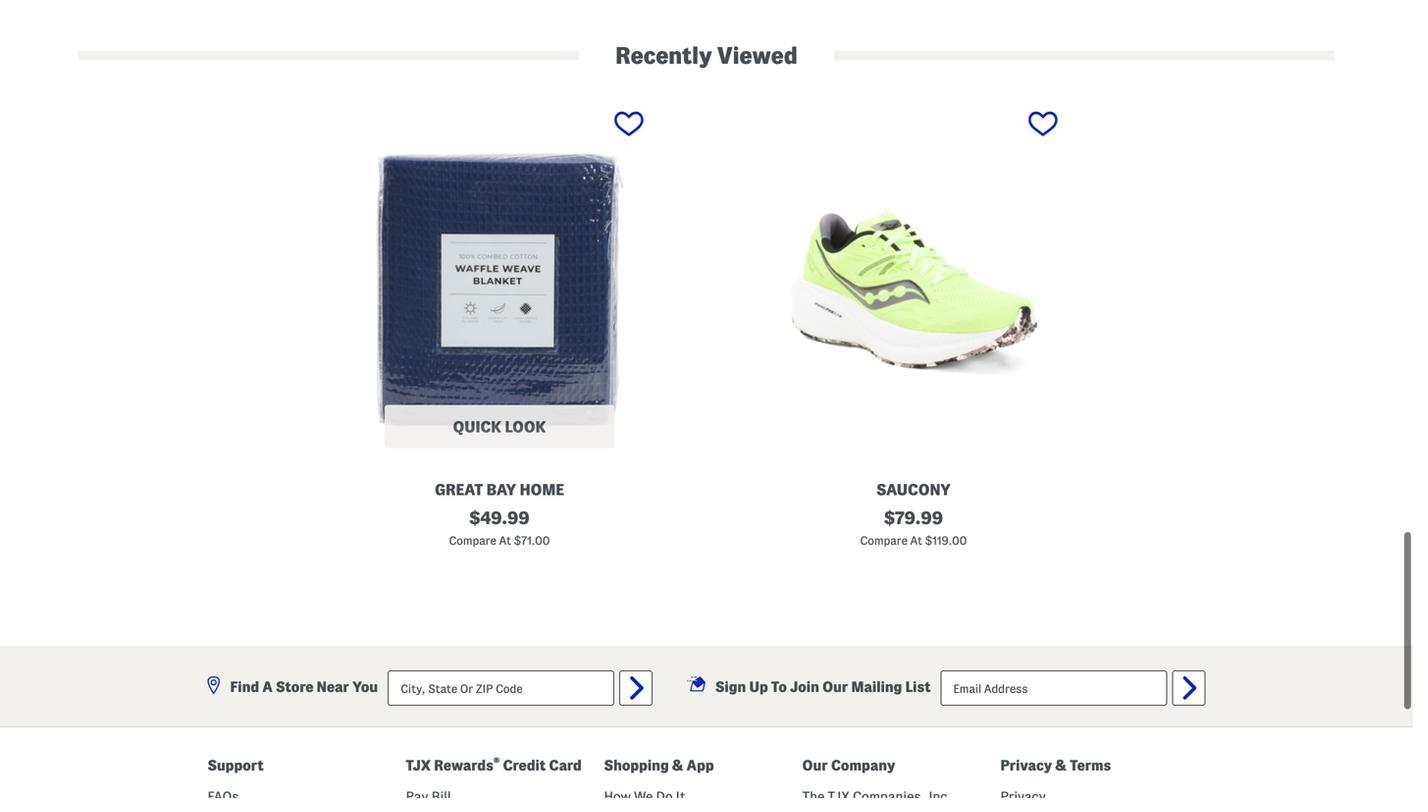 Task type: vqa. For each thing, say whether or not it's contained in the screenshot.
Men's in the johnston and murphy men's leather archer loafers with bit
no



Task type: describe. For each thing, give the bounding box(es) containing it.
great
[[435, 481, 483, 498]]

tjx
[[406, 757, 431, 774]]

quick look button
[[385, 405, 615, 448]]

shopping & app
[[604, 757, 714, 774]]

Find A Store Near You text field
[[388, 670, 615, 706]]

& for app
[[672, 757, 684, 774]]

up
[[750, 679, 768, 695]]

credit
[[503, 757, 546, 774]]

look
[[505, 418, 546, 435]]

at for 79.99
[[911, 535, 923, 547]]

find a store near you link
[[208, 676, 378, 695]]

quick
[[453, 418, 502, 435]]

shopping
[[604, 757, 669, 774]]

0 vertical spatial our
[[823, 679, 848, 695]]

you
[[352, 679, 378, 695]]

®
[[494, 756, 500, 768]]

79.99 compare at 119.00
[[860, 508, 967, 547]]

privacy & terms
[[1001, 757, 1112, 774]]

quick look
[[453, 418, 546, 435]]

terms
[[1070, 757, 1112, 774]]

119.00
[[933, 535, 967, 547]]

rewards
[[434, 757, 494, 774]]

tjx rewards ® credit card
[[406, 756, 582, 774]]

card
[[549, 757, 582, 774]]

compare for 49.99
[[449, 535, 497, 547]]



Task type: locate. For each thing, give the bounding box(es) containing it.
2 at from the left
[[911, 535, 923, 547]]

& left the terms
[[1056, 757, 1067, 774]]

support
[[208, 757, 264, 774]]

store
[[276, 679, 314, 695]]

a
[[262, 679, 273, 695]]

1 horizontal spatial compare
[[860, 535, 908, 547]]

0 horizontal spatial &
[[672, 757, 684, 774]]

saucony
[[877, 481, 951, 498]]

None submit
[[620, 670, 653, 706], [1173, 670, 1206, 706], [620, 670, 653, 706], [1173, 670, 1206, 706]]

compare
[[449, 535, 497, 547], [860, 535, 908, 547]]

at inside 79.99 compare at 119.00
[[911, 535, 923, 547]]

privacy
[[1001, 757, 1053, 774]]

&
[[672, 757, 684, 774], [1056, 757, 1067, 774]]

2 & from the left
[[1056, 757, 1067, 774]]

1 vertical spatial our
[[803, 757, 828, 774]]

compare down 79.99
[[860, 535, 908, 547]]

viewed
[[717, 43, 798, 68]]

find
[[230, 679, 259, 695]]

1 horizontal spatial at
[[911, 535, 923, 547]]

cotton waffle weave blanket image
[[353, 106, 646, 472]]

to
[[772, 679, 787, 695]]

0 horizontal spatial compare
[[449, 535, 497, 547]]

at inside the 49.99 compare at 71.00
[[499, 535, 511, 547]]

bay
[[487, 481, 517, 498]]

at down '49.99'
[[499, 535, 511, 547]]

join
[[790, 679, 820, 695]]

compare inside the 49.99 compare at 71.00
[[449, 535, 497, 547]]

& left app
[[672, 757, 684, 774]]

71.00
[[521, 535, 550, 547]]

our left company
[[803, 757, 828, 774]]

our
[[823, 679, 848, 695], [803, 757, 828, 774]]

near
[[317, 679, 349, 695]]

men's triumph 20 cushioned running sneakers image
[[768, 106, 1060, 472]]

compare inside 79.99 compare at 119.00
[[860, 535, 908, 547]]

compare for 79.99
[[860, 535, 908, 547]]

1 at from the left
[[499, 535, 511, 547]]

& for terms
[[1056, 757, 1067, 774]]

79.99
[[895, 508, 944, 528]]

49.99 compare at 71.00
[[449, 508, 550, 547]]

list
[[906, 679, 931, 695]]

1 & from the left
[[672, 757, 684, 774]]

Sign Up To Join Our Mailing List email field
[[941, 670, 1168, 706]]

1 compare from the left
[[449, 535, 497, 547]]

at
[[499, 535, 511, 547], [911, 535, 923, 547]]

company
[[831, 757, 896, 774]]

sign up to join our mailing list
[[716, 679, 931, 695]]

home
[[520, 481, 564, 498]]

find a store near you
[[230, 679, 378, 695]]

our company
[[803, 757, 896, 774]]

at down 79.99
[[911, 535, 923, 547]]

mailing
[[852, 679, 903, 695]]

sign
[[716, 679, 746, 695]]

recently viewed
[[616, 43, 798, 68]]

49.99
[[481, 508, 530, 528]]

our right join
[[823, 679, 848, 695]]

at for 49.99
[[499, 535, 511, 547]]

great bay home
[[435, 481, 564, 498]]

recently
[[616, 43, 712, 68]]

2 compare from the left
[[860, 535, 908, 547]]

compare down '49.99'
[[449, 535, 497, 547]]

app
[[687, 757, 714, 774]]

0 horizontal spatial at
[[499, 535, 511, 547]]

1 horizontal spatial &
[[1056, 757, 1067, 774]]



